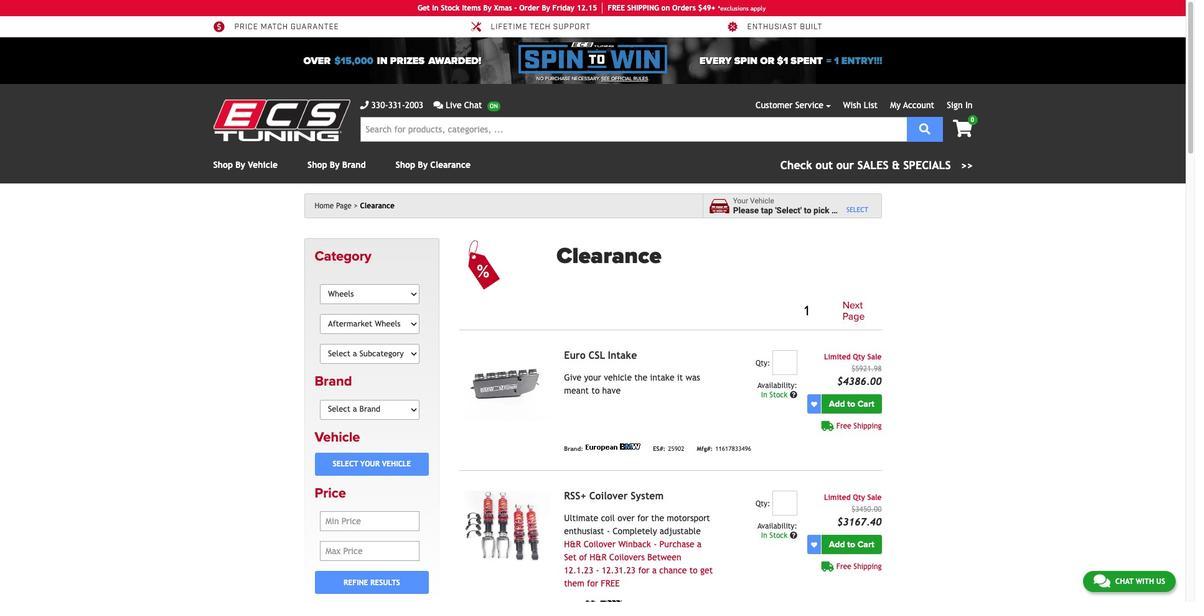 Task type: vqa. For each thing, say whether or not it's contained in the screenshot.
$49+
yes



Task type: locate. For each thing, give the bounding box(es) containing it.
1 availability: from the top
[[758, 382, 798, 391]]

2 add from the top
[[829, 540, 845, 551]]

shipping for $4386.00
[[854, 422, 882, 431]]

1 right =
[[834, 54, 839, 67]]

2 qty: from the top
[[756, 500, 770, 509]]

0 vertical spatial question circle image
[[790, 392, 798, 399]]

add to wish list image
[[811, 542, 817, 548]]

1 shipping from the top
[[854, 422, 882, 431]]

price for price
[[315, 486, 346, 502]]

es#: 25902
[[653, 446, 685, 453]]

specials
[[904, 159, 951, 172]]

chance
[[660, 566, 687, 576]]

limited up $3167.40
[[824, 494, 851, 503]]

2 availability: from the top
[[758, 523, 798, 531]]

service
[[796, 100, 824, 110]]

to left the get
[[690, 566, 698, 576]]

enthusiast
[[564, 527, 604, 537]]

wish
[[843, 100, 861, 110]]

0 vertical spatial chat
[[464, 100, 482, 110]]

euro csl intake
[[564, 350, 637, 362]]

1 qty: from the top
[[756, 359, 770, 368]]

comments image
[[433, 101, 443, 110], [1094, 574, 1111, 589]]

a down between
[[652, 566, 657, 576]]

by for shop by clearance
[[418, 160, 428, 170]]

0 horizontal spatial your
[[360, 460, 380, 469]]

limited qty sale $3450.00 $3167.40
[[824, 494, 882, 529]]

sale inside limited qty sale $3450.00 $3167.40
[[868, 494, 882, 503]]

price inside price match guarantee link
[[234, 23, 258, 32]]

1 free from the top
[[837, 422, 852, 431]]

0 vertical spatial select
[[847, 206, 869, 214]]

2 horizontal spatial clearance
[[557, 243, 662, 270]]

comments image for chat
[[1094, 574, 1111, 589]]

0 horizontal spatial chat
[[464, 100, 482, 110]]

price up min price number field
[[315, 486, 346, 502]]

0 horizontal spatial clearance
[[360, 202, 395, 210]]

$4386.00
[[837, 376, 882, 388]]

0 vertical spatial add to cart button
[[822, 395, 882, 414]]

for down coilovers
[[638, 566, 650, 576]]

free ship ping on orders $49+ *exclusions apply
[[608, 4, 766, 12]]

1 in stock from the top
[[761, 391, 790, 400]]

price
[[234, 23, 258, 32], [315, 486, 346, 502]]

1 vertical spatial add to cart button
[[822, 536, 882, 555]]

free left 'ship'
[[608, 4, 625, 12]]

0 horizontal spatial 1
[[805, 303, 809, 320]]

'select'
[[775, 205, 802, 215]]

free for $4386.00
[[837, 422, 852, 431]]

1 horizontal spatial h&r
[[590, 553, 607, 563]]

give
[[564, 373, 582, 383]]

2 vertical spatial stock
[[770, 532, 788, 541]]

$5921.98
[[852, 365, 882, 374]]

the left the intake
[[635, 373, 648, 383]]

free shipping down $4386.00
[[837, 422, 882, 431]]

12.15
[[577, 4, 597, 12]]

Search text field
[[360, 117, 907, 142]]

coilover up coil
[[589, 491, 628, 503]]

None number field
[[773, 351, 798, 376], [773, 491, 798, 516], [773, 351, 798, 376], [773, 491, 798, 516]]

chat right live
[[464, 100, 482, 110]]

list
[[864, 100, 878, 110]]

coilover down enthusiast
[[584, 540, 616, 550]]

1 vertical spatial coilover
[[584, 540, 616, 550]]

by
[[483, 4, 492, 12], [542, 4, 550, 12], [236, 160, 245, 170], [330, 160, 340, 170], [418, 160, 428, 170]]

sale up $3450.00
[[868, 494, 882, 503]]

0 vertical spatial add
[[829, 399, 845, 410]]

0 horizontal spatial h&r
[[564, 540, 581, 550]]

1 vertical spatial clearance
[[360, 202, 395, 210]]

0 horizontal spatial select
[[333, 460, 358, 469]]

your for select
[[360, 460, 380, 469]]

in
[[432, 4, 439, 12], [966, 100, 973, 110], [761, 391, 768, 400], [761, 532, 768, 541]]

shipping down $4386.00
[[854, 422, 882, 431]]

0 vertical spatial in stock
[[761, 391, 790, 400]]

1 sale from the top
[[868, 353, 882, 362]]

cart for $4386.00
[[858, 399, 875, 410]]

ecs tuning 'spin to win' contest logo image
[[519, 42, 667, 73]]

1 vertical spatial stock
[[770, 391, 788, 400]]

limited inside limited qty sale $5921.98 $4386.00
[[824, 353, 851, 362]]

2 limited from the top
[[824, 494, 851, 503]]

shipping down $3167.40
[[854, 563, 882, 572]]

0 vertical spatial price
[[234, 23, 258, 32]]

1 vertical spatial the
[[651, 514, 664, 524]]

1 horizontal spatial price
[[315, 486, 346, 502]]

brand
[[342, 160, 366, 170], [315, 374, 352, 390]]

2 shop from the left
[[308, 160, 327, 170]]

0 horizontal spatial price
[[234, 23, 258, 32]]

0 vertical spatial cart
[[858, 399, 875, 410]]

add to cart button down $4386.00
[[822, 395, 882, 414]]

1 horizontal spatial select
[[847, 206, 869, 214]]

2 free shipping from the top
[[837, 563, 882, 572]]

0 vertical spatial coilover
[[589, 491, 628, 503]]

0 vertical spatial page
[[336, 202, 352, 210]]

add right add to wish list image
[[829, 540, 845, 551]]

motorsport
[[667, 514, 710, 524]]

0 vertical spatial the
[[635, 373, 648, 383]]

0 vertical spatial comments image
[[433, 101, 443, 110]]

1 vertical spatial 1
[[805, 303, 809, 320]]

in stock for $3167.40
[[761, 532, 790, 541]]

add for $4386.00
[[829, 399, 845, 410]]

customer service
[[756, 100, 824, 110]]

qty:
[[756, 359, 770, 368], [756, 500, 770, 509]]

qty inside limited qty sale $5921.98 $4386.00
[[853, 353, 865, 362]]

refine results
[[344, 579, 400, 588]]

free shipping for $4386.00
[[837, 422, 882, 431]]

0 horizontal spatial page
[[336, 202, 352, 210]]

1 question circle image from the top
[[790, 392, 798, 399]]

1 vertical spatial your
[[360, 460, 380, 469]]

cart
[[858, 399, 875, 410], [858, 540, 875, 551]]

sign
[[947, 100, 963, 110]]

1 vertical spatial for
[[638, 566, 650, 576]]

vehicle inside give your vehicle the intake it was meant to have
[[604, 373, 632, 383]]

for right them on the left bottom of the page
[[587, 579, 598, 589]]

question circle image
[[790, 392, 798, 399], [790, 532, 798, 540]]

1 horizontal spatial page
[[843, 310, 865, 323]]

1 horizontal spatial the
[[651, 514, 664, 524]]

0 vertical spatial shipping
[[854, 422, 882, 431]]

cart down $3167.40
[[858, 540, 875, 551]]

your right give
[[584, 373, 601, 383]]

add to wish list image
[[811, 401, 817, 408]]

sale up the $5921.98
[[868, 353, 882, 362]]

on
[[662, 4, 670, 12]]

shop for shop by clearance
[[396, 160, 415, 170]]

paginated product list navigation navigation
[[557, 298, 882, 325]]

1 vertical spatial shipping
[[854, 563, 882, 572]]

add for $3167.40
[[829, 540, 845, 551]]

0 horizontal spatial comments image
[[433, 101, 443, 110]]

shipping
[[854, 422, 882, 431], [854, 563, 882, 572]]

1 vertical spatial sale
[[868, 494, 882, 503]]

0 horizontal spatial vehicle
[[604, 373, 632, 383]]

2 sale from the top
[[868, 494, 882, 503]]

purchase
[[545, 76, 571, 82]]

get in stock items by xmas - order by friday 12.15
[[418, 4, 597, 12]]

your up min price number field
[[360, 460, 380, 469]]

a right purchase
[[697, 540, 702, 550]]

intake
[[608, 350, 637, 362]]

completely
[[613, 527, 657, 537]]

add to cart for $3167.40
[[829, 540, 875, 551]]

add to cart button down $3167.40
[[822, 536, 882, 555]]

0 vertical spatial vehicle
[[838, 205, 866, 215]]

0 horizontal spatial a
[[652, 566, 657, 576]]

customer
[[756, 100, 793, 110]]

h&r up set
[[564, 540, 581, 550]]

by up home page link
[[330, 160, 340, 170]]

a inside your vehicle please tap 'select' to pick a vehicle
[[832, 205, 836, 215]]

adjustable
[[660, 527, 701, 537]]

2 add to cart button from the top
[[822, 536, 882, 555]]

free inside ultimate coil over for the motorsport enthusiast - completely adjustable h&r coilover winback - purchase a set of h&r coilovers between 12.1.23 - 12.31.23 for a chance to get them for free
[[601, 579, 620, 589]]

the down system
[[651, 514, 664, 524]]

vehicle inside your vehicle please tap 'select' to pick a vehicle
[[750, 197, 774, 205]]

0 vertical spatial brand
[[342, 160, 366, 170]]

shipping for $3167.40
[[854, 563, 882, 572]]

it
[[677, 373, 683, 383]]

qty up the $5921.98
[[853, 353, 865, 362]]

*exclusions apply link
[[718, 3, 766, 13]]

1 horizontal spatial vehicle
[[838, 205, 866, 215]]

sale inside limited qty sale $5921.98 $4386.00
[[868, 353, 882, 362]]

0 vertical spatial clearance
[[430, 160, 471, 170]]

csl
[[589, 350, 605, 362]]

2 add to cart from the top
[[829, 540, 875, 551]]

2 horizontal spatial shop
[[396, 160, 415, 170]]

0 vertical spatial add to cart
[[829, 399, 875, 410]]

1 vertical spatial free
[[837, 563, 852, 572]]

shop for shop by brand
[[308, 160, 327, 170]]

0 vertical spatial sale
[[868, 353, 882, 362]]

select right pick
[[847, 206, 869, 214]]

free down 12.31.23
[[601, 579, 620, 589]]

0 vertical spatial limited
[[824, 353, 851, 362]]

was
[[686, 373, 700, 383]]

1 vertical spatial free
[[601, 579, 620, 589]]

11617833496
[[716, 446, 751, 453]]

to inside give your vehicle the intake it was meant to have
[[592, 386, 600, 396]]

add to cart button for $4386.00
[[822, 395, 882, 414]]

1 add to cart from the top
[[829, 399, 875, 410]]

page right '1' link
[[843, 310, 865, 323]]

price left match on the left top of page
[[234, 23, 258, 32]]

0 vertical spatial free
[[837, 422, 852, 431]]

euro
[[564, 350, 586, 362]]

1 vertical spatial add to cart
[[829, 540, 875, 551]]

es#25902 - 11617833496 - euro csl intake - give your vehicle the intake it was meant to have - genuine european bmw - bmw image
[[460, 351, 554, 422]]

1 horizontal spatial 1
[[834, 54, 839, 67]]

2 cart from the top
[[858, 540, 875, 551]]

0 vertical spatial a
[[832, 205, 836, 215]]

xmas
[[494, 4, 512, 12]]

select up min price number field
[[333, 460, 358, 469]]

comments image inside live chat link
[[433, 101, 443, 110]]

no purchase necessary. see official rules .
[[537, 76, 650, 82]]

by left xmas in the left top of the page
[[483, 4, 492, 12]]

2 question circle image from the top
[[790, 532, 798, 540]]

qty inside limited qty sale $3450.00 $3167.40
[[853, 494, 865, 503]]

no
[[537, 76, 544, 82]]

qty: for $3167.40
[[756, 500, 770, 509]]

2 free from the top
[[837, 563, 852, 572]]

Max Price number field
[[320, 542, 420, 562]]

1 inside '1' link
[[805, 303, 809, 320]]

1 vertical spatial select
[[333, 460, 358, 469]]

0 vertical spatial free shipping
[[837, 422, 882, 431]]

with
[[1136, 578, 1154, 587]]

25902
[[668, 446, 685, 453]]

0 vertical spatial stock
[[441, 4, 460, 12]]

1 vertical spatial availability:
[[758, 523, 798, 531]]

1 cart from the top
[[858, 399, 875, 410]]

free down $3167.40
[[837, 563, 852, 572]]

1 horizontal spatial comments image
[[1094, 574, 1111, 589]]

1 vertical spatial cart
[[858, 540, 875, 551]]

page
[[336, 202, 352, 210], [843, 310, 865, 323]]

limited for $4386.00
[[824, 353, 851, 362]]

in
[[377, 54, 388, 67]]

free shipping down $3167.40
[[837, 563, 882, 572]]

to left have
[[592, 386, 600, 396]]

3 shop from the left
[[396, 160, 415, 170]]

page for next
[[843, 310, 865, 323]]

free down $4386.00
[[837, 422, 852, 431]]

your inside give your vehicle the intake it was meant to have
[[584, 373, 601, 383]]

lifetime tech support
[[491, 23, 591, 32]]

1 vertical spatial qty
[[853, 494, 865, 503]]

page for home
[[336, 202, 352, 210]]

vehicle right pick
[[838, 205, 866, 215]]

qty up $3450.00
[[853, 494, 865, 503]]

coilover inside ultimate coil over for the motorsport enthusiast - completely adjustable h&r coilover winback - purchase a set of h&r coilovers between 12.1.23 - 12.31.23 for a chance to get them for free
[[584, 540, 616, 550]]

1 vertical spatial free shipping
[[837, 563, 882, 572]]

limited
[[824, 353, 851, 362], [824, 494, 851, 503]]

ping
[[643, 4, 659, 12]]

1 vertical spatial vehicle
[[604, 373, 632, 383]]

official
[[611, 76, 632, 82]]

1 horizontal spatial a
[[697, 540, 702, 550]]

limited inside limited qty sale $3450.00 $3167.40
[[824, 494, 851, 503]]

1 vertical spatial price
[[315, 486, 346, 502]]

category
[[315, 248, 372, 265]]

select link
[[847, 206, 869, 214]]

1 add to cart button from the top
[[822, 395, 882, 414]]

your inside select your vehicle link
[[360, 460, 380, 469]]

1 free shipping from the top
[[837, 422, 882, 431]]

a right pick
[[832, 205, 836, 215]]

meant
[[564, 386, 589, 396]]

1 vertical spatial question circle image
[[790, 532, 798, 540]]

1 add from the top
[[829, 399, 845, 410]]

comments image left chat with us
[[1094, 574, 1111, 589]]

refine results link
[[315, 572, 429, 595]]

chat with us link
[[1083, 572, 1176, 593]]

by down 2003
[[418, 160, 428, 170]]

1 vertical spatial comments image
[[1094, 574, 1111, 589]]

add to cart for $4386.00
[[829, 399, 875, 410]]

add right add to wish list icon
[[829, 399, 845, 410]]

items
[[462, 4, 481, 12]]

2 in stock from the top
[[761, 532, 790, 541]]

comments image inside chat with us link
[[1094, 574, 1111, 589]]

to left pick
[[804, 205, 812, 215]]

comments image left live
[[433, 101, 443, 110]]

page right "home"
[[336, 202, 352, 210]]

0 vertical spatial qty:
[[756, 359, 770, 368]]

qty for $3167.40
[[853, 494, 865, 503]]

add to cart down $4386.00
[[829, 399, 875, 410]]

vehicle up have
[[604, 373, 632, 383]]

1 left next
[[805, 303, 809, 320]]

Min Price number field
[[320, 512, 420, 532]]

1 qty from the top
[[853, 353, 865, 362]]

page inside paginated product list navigation navigation
[[843, 310, 865, 323]]

1 horizontal spatial your
[[584, 373, 601, 383]]

h&r right "of"
[[590, 553, 607, 563]]

1 vertical spatial page
[[843, 310, 865, 323]]

your for give
[[584, 373, 601, 383]]

1 vertical spatial add
[[829, 540, 845, 551]]

prizes
[[390, 54, 425, 67]]

0 vertical spatial for
[[638, 514, 649, 524]]

0
[[971, 116, 975, 123]]

add
[[829, 399, 845, 410], [829, 540, 845, 551]]

home page link
[[315, 202, 358, 210]]

1 vertical spatial chat
[[1116, 578, 1134, 587]]

1 horizontal spatial shop
[[308, 160, 327, 170]]

1 shop from the left
[[213, 160, 233, 170]]

shopping cart image
[[953, 120, 973, 138]]

2 shipping from the top
[[854, 563, 882, 572]]

0 horizontal spatial the
[[635, 373, 648, 383]]

shop for shop by vehicle
[[213, 160, 233, 170]]

phone image
[[360, 101, 369, 110]]

chat left with
[[1116, 578, 1134, 587]]

limited up $4386.00
[[824, 353, 851, 362]]

a
[[832, 205, 836, 215], [697, 540, 702, 550], [652, 566, 657, 576]]

see official rules link
[[602, 75, 648, 83]]

2 horizontal spatial a
[[832, 205, 836, 215]]

1 vertical spatial in stock
[[761, 532, 790, 541]]

1 vertical spatial limited
[[824, 494, 851, 503]]

stock for rss+ coilover system
[[770, 532, 788, 541]]

brand:
[[564, 446, 583, 453]]

1 vertical spatial qty:
[[756, 500, 770, 509]]

sale for $3167.40
[[868, 494, 882, 503]]

0 horizontal spatial shop
[[213, 160, 233, 170]]

cart down $4386.00
[[858, 399, 875, 410]]

the inside ultimate coil over for the motorsport enthusiast - completely adjustable h&r coilover winback - purchase a set of h&r coilovers between 12.1.23 - 12.31.23 for a chance to get them for free
[[651, 514, 664, 524]]

in stock
[[761, 391, 790, 400], [761, 532, 790, 541]]

1 horizontal spatial chat
[[1116, 578, 1134, 587]]

=
[[827, 54, 832, 67]]

1 vertical spatial h&r
[[590, 553, 607, 563]]

1 limited from the top
[[824, 353, 851, 362]]

add to cart down $3167.40
[[829, 540, 875, 551]]

limited for $3167.40
[[824, 494, 851, 503]]

2 qty from the top
[[853, 494, 865, 503]]

coilovers
[[609, 553, 645, 563]]

0 vertical spatial qty
[[853, 353, 865, 362]]

by down the ecs tuning image
[[236, 160, 245, 170]]

sale for $4386.00
[[868, 353, 882, 362]]

free
[[608, 4, 625, 12], [601, 579, 620, 589]]

for up completely
[[638, 514, 649, 524]]

sale
[[868, 353, 882, 362], [868, 494, 882, 503]]

0 vertical spatial availability:
[[758, 382, 798, 391]]

free shipping
[[837, 422, 882, 431], [837, 563, 882, 572]]

select your vehicle link
[[315, 453, 429, 476]]

free for $3167.40
[[837, 563, 852, 572]]

0 vertical spatial your
[[584, 373, 601, 383]]

331-
[[388, 100, 405, 110]]



Task type: describe. For each thing, give the bounding box(es) containing it.
by right order at top left
[[542, 4, 550, 12]]

your
[[733, 197, 748, 205]]

system
[[631, 491, 664, 503]]

select for select your vehicle
[[333, 460, 358, 469]]

- right xmas in the left top of the page
[[514, 4, 517, 12]]

select your vehicle
[[333, 460, 411, 469]]

see
[[602, 76, 610, 82]]

2 vertical spatial clearance
[[557, 243, 662, 270]]

genuine european bmw - corporate logo image
[[586, 444, 641, 452]]

shop by clearance link
[[396, 160, 471, 170]]

ecs tuning image
[[213, 100, 350, 141]]

question circle image for $4386.00
[[790, 392, 798, 399]]

1 vertical spatial brand
[[315, 374, 352, 390]]

by for shop by brand
[[330, 160, 340, 170]]

or
[[760, 54, 775, 67]]

my account
[[891, 100, 935, 110]]

$49+
[[698, 4, 716, 12]]

coil
[[601, 514, 615, 524]]

enthusiast built
[[747, 23, 823, 32]]

2003
[[405, 100, 424, 110]]

price for price match guarantee
[[234, 23, 258, 32]]

h&r - corporate logo image
[[586, 601, 622, 603]]

support
[[553, 23, 591, 32]]

live chat link
[[433, 99, 500, 112]]

built
[[800, 23, 823, 32]]

cart for $3167.40
[[858, 540, 875, 551]]

shop by vehicle link
[[213, 160, 278, 170]]

spent
[[791, 54, 823, 67]]

- right 12.1.23
[[596, 566, 599, 576]]

order
[[519, 4, 540, 12]]

guarantee
[[291, 23, 339, 32]]

sign in link
[[947, 100, 973, 110]]

330-
[[371, 100, 388, 110]]

home page
[[315, 202, 352, 210]]

0 vertical spatial 1
[[834, 54, 839, 67]]

to down $4386.00
[[848, 399, 856, 410]]

your vehicle please tap 'select' to pick a vehicle
[[733, 197, 866, 215]]

stock for euro csl intake
[[770, 391, 788, 400]]

1 horizontal spatial clearance
[[430, 160, 471, 170]]

mfg#: 11617833496
[[697, 446, 751, 453]]

purchase
[[660, 540, 695, 550]]

qty for $4386.00
[[853, 353, 865, 362]]

vehicle inside your vehicle please tap 'select' to pick a vehicle
[[838, 205, 866, 215]]

sales & specials link
[[781, 157, 973, 174]]

next page
[[843, 299, 865, 323]]

availability: for $4386.00
[[758, 382, 798, 391]]

to inside your vehicle please tap 'select' to pick a vehicle
[[804, 205, 812, 215]]

to down $3167.40
[[848, 540, 856, 551]]

sign in
[[947, 100, 973, 110]]

add to cart button for $3167.40
[[822, 536, 882, 555]]

0 vertical spatial free
[[608, 4, 625, 12]]

rss+ coilover system link
[[564, 491, 664, 503]]

pick
[[814, 205, 830, 215]]

ultimate coil over for the motorsport enthusiast - completely adjustable h&r coilover winback - purchase a set of h&r coilovers between 12.1.23 - 12.31.23 for a chance to get them for free
[[564, 514, 713, 589]]

shop by brand link
[[308, 160, 366, 170]]

entry!!!
[[842, 54, 883, 67]]

- down coil
[[607, 527, 610, 537]]

wish list
[[843, 100, 878, 110]]

us
[[1157, 578, 1166, 587]]

shop by vehicle
[[213, 160, 278, 170]]

to inside ultimate coil over for the motorsport enthusiast - completely adjustable h&r coilover winback - purchase a set of h&r coilovers between 12.1.23 - 12.31.23 for a chance to get them for free
[[690, 566, 698, 576]]

them
[[564, 579, 585, 589]]

of
[[579, 553, 587, 563]]

comments image for live
[[433, 101, 443, 110]]

live chat
[[446, 100, 482, 110]]

lifetime
[[491, 23, 528, 32]]

every spin or $1 spent = 1 entry!!!
[[700, 54, 883, 67]]

$1
[[777, 54, 788, 67]]

qty: for $4386.00
[[756, 359, 770, 368]]

my account link
[[891, 100, 935, 110]]

please
[[733, 205, 759, 215]]

account
[[903, 100, 935, 110]]

necessary.
[[572, 76, 600, 82]]

by for shop by vehicle
[[236, 160, 245, 170]]

es#4430806 - 32132-2 - rss+ coilover system - ultimate coil over for the motorsport enthusiast - completely adjustable - h&r - audi image
[[460, 491, 554, 562]]

apply
[[751, 5, 766, 12]]

friday
[[553, 4, 575, 12]]

every
[[700, 54, 732, 67]]

give your vehicle the intake it was meant to have
[[564, 373, 700, 396]]

0 vertical spatial h&r
[[564, 540, 581, 550]]

over
[[618, 514, 635, 524]]

lifetime tech support link
[[470, 21, 591, 32]]

my
[[891, 100, 901, 110]]

match
[[261, 23, 288, 32]]

results
[[370, 579, 400, 588]]

2 vertical spatial a
[[652, 566, 657, 576]]

wish list link
[[843, 100, 878, 110]]

shop by clearance
[[396, 160, 471, 170]]

12.31.23
[[602, 566, 636, 576]]

the inside give your vehicle the intake it was meant to have
[[635, 373, 648, 383]]

chat with us
[[1116, 578, 1166, 587]]

0 link
[[943, 115, 978, 139]]

tap
[[761, 205, 773, 215]]

search image
[[920, 123, 931, 134]]

limited qty sale $5921.98 $4386.00
[[824, 353, 882, 388]]

- up between
[[654, 540, 657, 550]]

get
[[418, 4, 430, 12]]

rules
[[634, 76, 648, 82]]

home
[[315, 202, 334, 210]]

ultimate
[[564, 514, 598, 524]]

question circle image for $3167.40
[[790, 532, 798, 540]]

*exclusions
[[718, 5, 749, 12]]

spin
[[735, 54, 758, 67]]

330-331-2003 link
[[360, 99, 424, 112]]

$15,000
[[334, 54, 373, 67]]

orders
[[672, 4, 696, 12]]

in stock for $4386.00
[[761, 391, 790, 400]]

set
[[564, 553, 577, 563]]

shop by brand
[[308, 160, 366, 170]]

1 vertical spatial a
[[697, 540, 702, 550]]

availability: for $3167.40
[[758, 523, 798, 531]]

es#:
[[653, 446, 666, 453]]

.
[[648, 76, 650, 82]]

between
[[648, 553, 682, 563]]

free shipping for $3167.40
[[837, 563, 882, 572]]

select for select link
[[847, 206, 869, 214]]

2 vertical spatial for
[[587, 579, 598, 589]]



